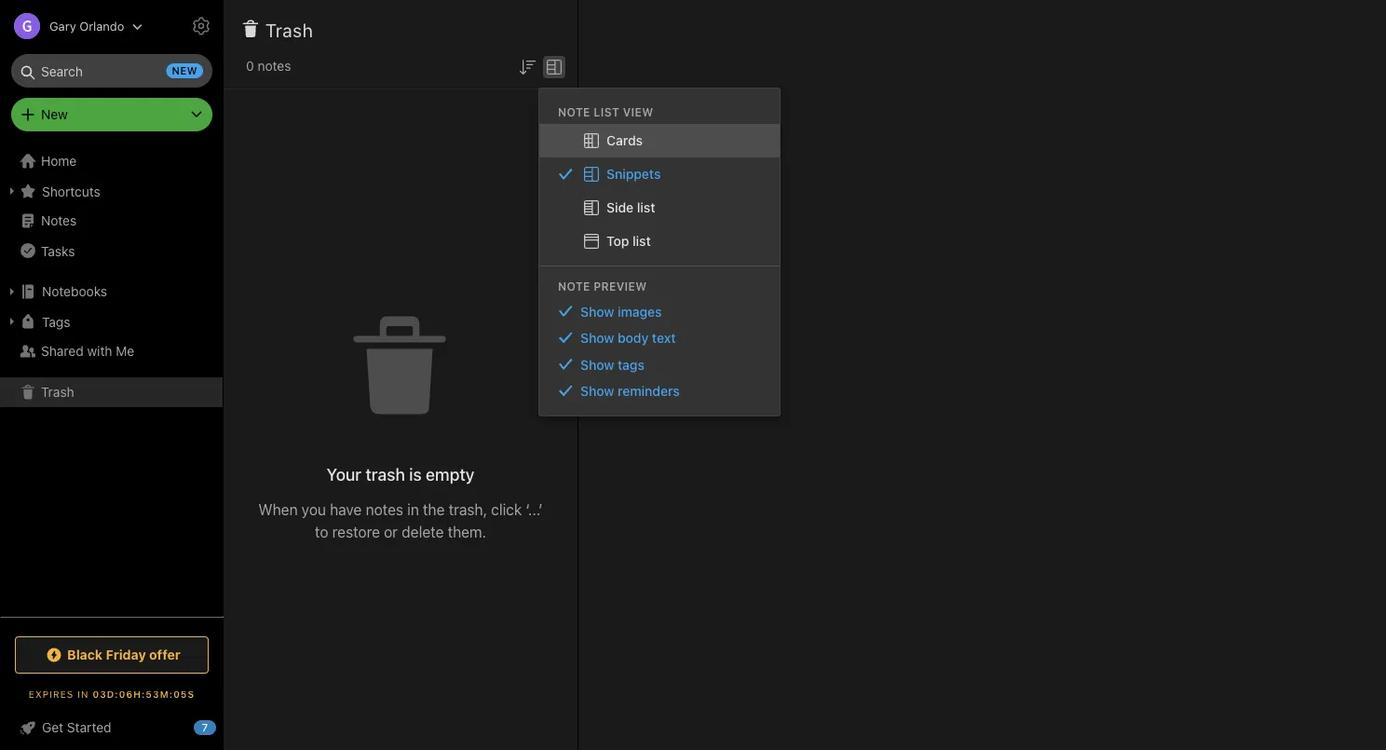 Task type: vqa. For each thing, say whether or not it's contained in the screenshot.
the middle 2
no



Task type: describe. For each thing, give the bounding box(es) containing it.
is
[[409, 464, 422, 484]]

when you have notes in the trash, click '...' to restore or delete them.
[[258, 501, 543, 541]]

shared with me
[[41, 343, 134, 359]]

to
[[315, 523, 328, 541]]

reminders
[[618, 383, 680, 399]]

get
[[42, 720, 63, 735]]

offer
[[149, 647, 181, 662]]

images
[[618, 304, 662, 319]]

friday
[[106, 647, 146, 662]]

Help and Learning task checklist field
[[0, 713, 224, 743]]

Sort options field
[[516, 54, 539, 78]]

side list link
[[539, 191, 780, 224]]

view
[[623, 105, 654, 118]]

dropdown list menu containing cards
[[539, 124, 780, 258]]

in
[[77, 689, 89, 699]]

show for show images
[[580, 304, 614, 319]]

orlando
[[79, 19, 124, 33]]

in
[[407, 501, 419, 518]]

preview
[[594, 279, 647, 292]]

show for show reminders
[[580, 383, 614, 399]]

empty
[[426, 464, 475, 484]]

notes inside when you have notes in the trash, click '...' to restore or delete them.
[[366, 501, 403, 518]]

gary orlando
[[49, 19, 124, 33]]

expand notebooks image
[[5, 284, 20, 299]]

new search field
[[24, 54, 203, 88]]

restore
[[332, 523, 380, 541]]

notes link
[[0, 206, 223, 236]]

dropdown list menu containing show images
[[539, 298, 780, 404]]

top list
[[607, 233, 651, 248]]

0 horizontal spatial trash
[[41, 384, 74, 400]]

show tags
[[580, 357, 645, 372]]

home link
[[0, 146, 224, 176]]

cards menu item
[[539, 124, 780, 157]]

shortcuts
[[42, 183, 100, 199]]

Account field
[[0, 7, 143, 45]]

0 vertical spatial notes
[[258, 58, 291, 74]]

delete
[[402, 523, 444, 541]]

home
[[41, 153, 77, 169]]

tree containing home
[[0, 146, 224, 616]]

show images link
[[539, 298, 780, 325]]

tags button
[[0, 307, 223, 336]]

tasks button
[[0, 236, 223, 266]]

list for side list
[[637, 199, 655, 215]]

started
[[67, 720, 111, 735]]

expand tags image
[[5, 314, 20, 329]]

note for note preview
[[558, 279, 590, 292]]

black
[[67, 647, 103, 662]]

expires
[[29, 689, 74, 699]]

trash,
[[449, 501, 487, 518]]

Search text field
[[24, 54, 199, 88]]

show for show tags
[[580, 357, 614, 372]]

with
[[87, 343, 112, 359]]

new
[[172, 65, 198, 77]]

expires in 03d:06h:53m:04s
[[29, 689, 195, 699]]



Task type: locate. For each thing, give the bounding box(es) containing it.
your
[[327, 464, 362, 484]]

list
[[594, 105, 620, 118]]

03d:06h:53m:04s
[[93, 689, 195, 699]]

you
[[302, 501, 326, 518]]

note left preview
[[558, 279, 590, 292]]

me
[[116, 343, 134, 359]]

tree
[[0, 146, 224, 616]]

show left the tags
[[580, 357, 614, 372]]

show reminders
[[580, 383, 680, 399]]

show inside 'link'
[[580, 383, 614, 399]]

show body text link
[[539, 325, 780, 351]]

shared
[[41, 343, 84, 359]]

note window - empty element
[[579, 0, 1386, 750]]

notebooks
[[42, 284, 107, 299]]

new button
[[11, 98, 212, 131]]

trash
[[366, 464, 405, 484]]

note left list
[[558, 105, 590, 118]]

body
[[618, 330, 649, 345]]

them.
[[448, 523, 486, 541]]

new
[[41, 107, 68, 122]]

0 vertical spatial dropdown list menu
[[539, 124, 780, 258]]

shared with me link
[[0, 336, 223, 366]]

show reminders link
[[539, 378, 780, 404]]

cards
[[607, 132, 643, 148]]

list right side
[[637, 199, 655, 215]]

notes right 0 at the top
[[258, 58, 291, 74]]

black friday offer
[[67, 647, 181, 662]]

list right "top"
[[633, 233, 651, 248]]

show down show tags
[[580, 383, 614, 399]]

dropdown list menu
[[539, 124, 780, 258], [539, 298, 780, 404]]

side list
[[607, 199, 655, 215]]

trash down 'shared'
[[41, 384, 74, 400]]

note for note list view
[[558, 105, 590, 118]]

1 vertical spatial trash
[[41, 384, 74, 400]]

trash
[[266, 19, 313, 41], [41, 384, 74, 400]]

7
[[202, 722, 208, 734]]

have
[[330, 501, 362, 518]]

note preview
[[558, 279, 647, 292]]

show tags link
[[539, 351, 780, 378]]

side
[[607, 199, 634, 215]]

shortcuts button
[[0, 176, 223, 206]]

list for top list
[[633, 233, 651, 248]]

4 show from the top
[[580, 383, 614, 399]]

1 horizontal spatial trash
[[266, 19, 313, 41]]

notebooks link
[[0, 277, 223, 307]]

1 dropdown list menu from the top
[[539, 124, 780, 258]]

0 vertical spatial list
[[637, 199, 655, 215]]

click to collapse image
[[217, 716, 231, 738]]

show images
[[580, 304, 662, 319]]

0 notes
[[246, 58, 291, 74]]

tags
[[618, 357, 645, 372]]

0 vertical spatial trash
[[266, 19, 313, 41]]

snippets link
[[539, 157, 780, 191]]

1 vertical spatial notes
[[366, 501, 403, 518]]

trash up 0 notes
[[266, 19, 313, 41]]

3 show from the top
[[580, 357, 614, 372]]

0 horizontal spatial notes
[[258, 58, 291, 74]]

text
[[652, 330, 676, 345]]

1 vertical spatial dropdown list menu
[[539, 298, 780, 404]]

1 note from the top
[[558, 105, 590, 118]]

notes up or
[[366, 501, 403, 518]]

top list link
[[539, 224, 780, 258]]

2 dropdown list menu from the top
[[539, 298, 780, 404]]

tags
[[42, 314, 70, 329]]

show
[[580, 304, 614, 319], [580, 330, 614, 345], [580, 357, 614, 372], [580, 383, 614, 399]]

0 vertical spatial note
[[558, 105, 590, 118]]

View options field
[[539, 54, 566, 78]]

get started
[[42, 720, 111, 735]]

1 vertical spatial note
[[558, 279, 590, 292]]

show up show tags
[[580, 330, 614, 345]]

or
[[384, 523, 398, 541]]

black friday offer button
[[15, 636, 209, 674]]

list
[[637, 199, 655, 215], [633, 233, 651, 248]]

0
[[246, 58, 254, 74]]

your trash is empty
[[327, 464, 475, 484]]

the
[[423, 501, 445, 518]]

show for show body text
[[580, 330, 614, 345]]

snippets
[[607, 166, 661, 181]]

when
[[258, 501, 298, 518]]

trash link
[[0, 377, 223, 407]]

1 horizontal spatial notes
[[366, 501, 403, 518]]

tasks
[[41, 243, 75, 258]]

2 note from the top
[[558, 279, 590, 292]]

gary
[[49, 19, 76, 33]]

notes
[[41, 213, 77, 228]]

settings image
[[190, 15, 212, 37]]

show down the note preview
[[580, 304, 614, 319]]

2 show from the top
[[580, 330, 614, 345]]

note
[[558, 105, 590, 118], [558, 279, 590, 292]]

top
[[607, 233, 629, 248]]

note list view
[[558, 105, 654, 118]]

1 vertical spatial list
[[633, 233, 651, 248]]

'...'
[[526, 501, 543, 518]]

1 show from the top
[[580, 304, 614, 319]]

show body text
[[580, 330, 676, 345]]

notes
[[258, 58, 291, 74], [366, 501, 403, 518]]

cards link
[[539, 124, 780, 157]]

click
[[491, 501, 522, 518]]



